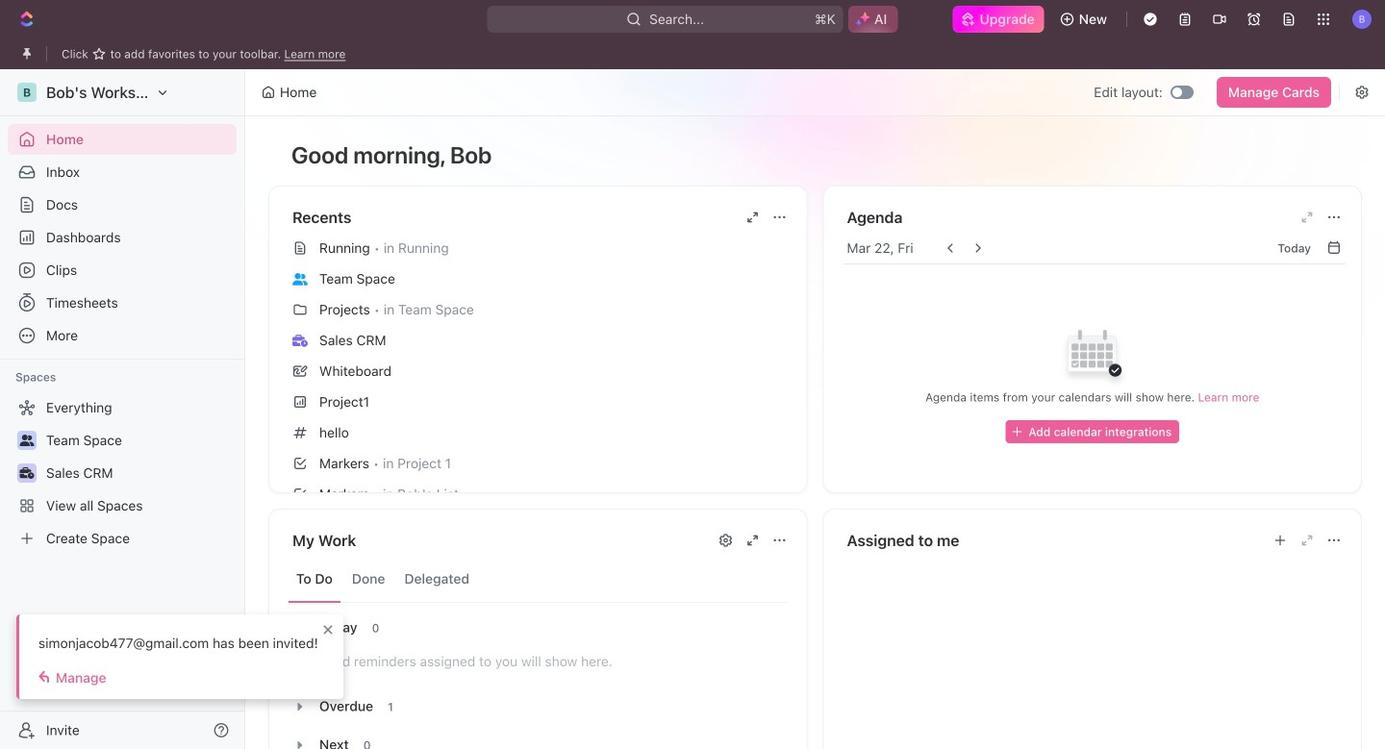 Task type: describe. For each thing, give the bounding box(es) containing it.
sidebar navigation
[[0, 69, 249, 750]]

user group image
[[292, 273, 308, 285]]

bob's workspace, , element
[[17, 83, 37, 102]]

user group image
[[20, 435, 34, 446]]

business time image
[[292, 335, 308, 347]]



Task type: vqa. For each thing, say whether or not it's contained in the screenshot.
topmost user group icon
no



Task type: locate. For each thing, give the bounding box(es) containing it.
tab list
[[289, 556, 788, 603]]

tree
[[8, 393, 237, 554]]

business time image
[[20, 468, 34, 479]]

tree inside sidebar navigation
[[8, 393, 237, 554]]



